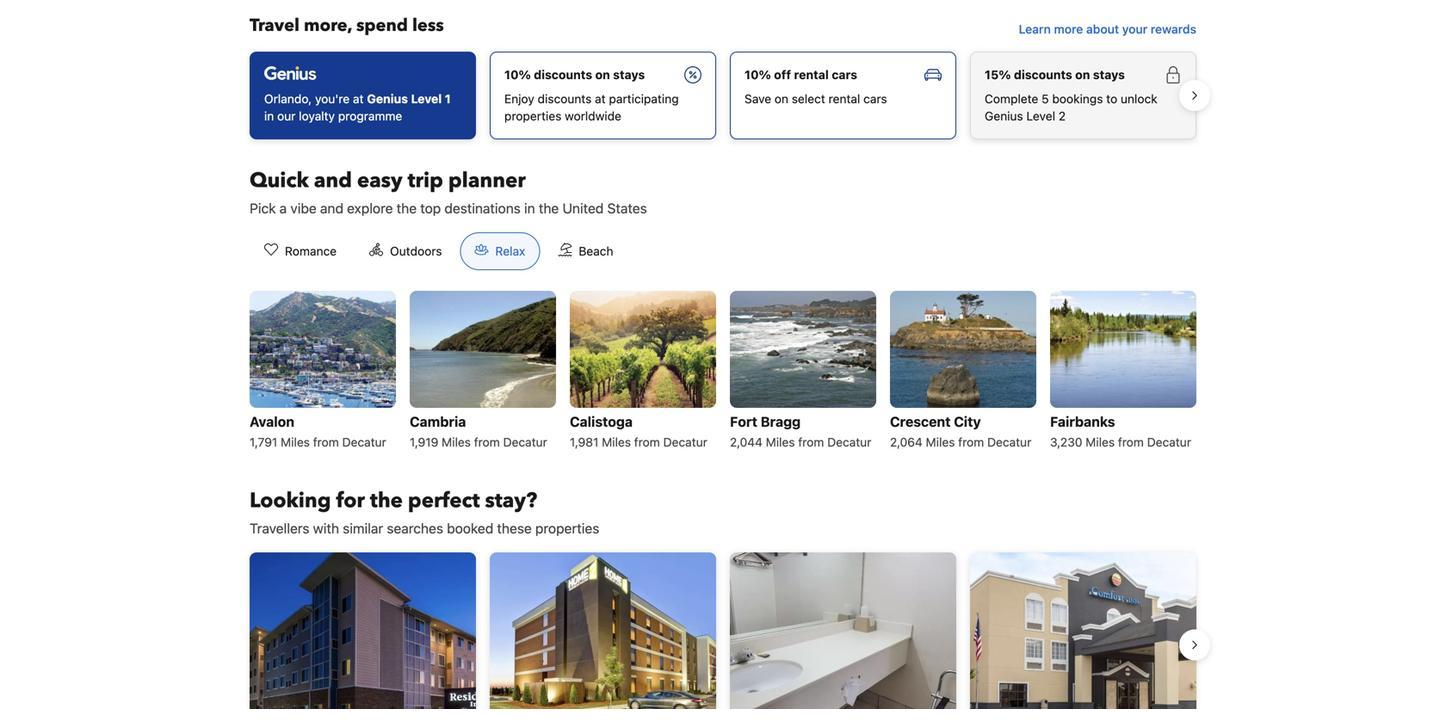Task type: locate. For each thing, give the bounding box(es) containing it.
2 decatur from the left
[[503, 435, 547, 449]]

3 decatur from the left
[[663, 435, 707, 449]]

enjoy
[[504, 92, 534, 106]]

miles
[[281, 435, 310, 449], [442, 435, 471, 449], [602, 435, 631, 449], [766, 435, 795, 449], [926, 435, 955, 449], [1086, 435, 1115, 449]]

planner
[[448, 166, 526, 195]]

2 from from the left
[[474, 435, 500, 449]]

complete
[[985, 92, 1038, 106]]

decatur for calistoga
[[663, 435, 707, 449]]

at inside enjoy discounts at participating properties worldwide
[[595, 92, 606, 106]]

similar
[[343, 520, 383, 537]]

0 horizontal spatial 10%
[[504, 67, 531, 82]]

destinations
[[445, 200, 521, 216]]

1,791
[[250, 435, 277, 449]]

outdoors button
[[355, 232, 457, 270]]

in left our
[[264, 109, 274, 123]]

at
[[353, 92, 364, 106], [595, 92, 606, 106]]

0 vertical spatial rental
[[794, 67, 829, 82]]

trip
[[408, 166, 443, 195]]

the left united
[[539, 200, 559, 216]]

2 horizontal spatial on
[[1075, 67, 1090, 82]]

properties
[[504, 109, 561, 123], [535, 520, 599, 537]]

miles down avalon
[[281, 435, 310, 449]]

at inside orlando, you're at genius level 1 in our loyalty programme
[[353, 92, 364, 106]]

beach button
[[543, 232, 628, 270]]

miles down 'bragg'
[[766, 435, 795, 449]]

0 horizontal spatial in
[[264, 109, 274, 123]]

properties right these
[[535, 520, 599, 537]]

region containing 10% discounts on stays
[[236, 45, 1210, 146]]

in up relax
[[524, 200, 535, 216]]

miles inside cambria 1,919 miles from decatur
[[442, 435, 471, 449]]

2 region from the top
[[236, 546, 1210, 709]]

from
[[313, 435, 339, 449], [474, 435, 500, 449], [634, 435, 660, 449], [798, 435, 824, 449], [958, 435, 984, 449], [1118, 435, 1144, 449]]

from right 1,791
[[313, 435, 339, 449]]

6 decatur from the left
[[1147, 435, 1191, 449]]

0 vertical spatial properties
[[504, 109, 561, 123]]

0 vertical spatial genius
[[367, 92, 408, 106]]

complete 5 bookings to unlock genius level 2
[[985, 92, 1157, 123]]

travel more, spend less
[[250, 14, 444, 37]]

10% off rental cars
[[745, 67, 857, 82]]

decatur inside calistoga 1,981 miles from decatur
[[663, 435, 707, 449]]

discounts
[[534, 67, 592, 82], [1014, 67, 1072, 82], [538, 92, 592, 106]]

learn
[[1019, 22, 1051, 36]]

2,044
[[730, 435, 763, 449]]

at up worldwide
[[595, 92, 606, 106]]

15% discounts on stays
[[985, 67, 1125, 82]]

on up the bookings
[[1075, 67, 1090, 82]]

1 10% from the left
[[504, 67, 531, 82]]

stays
[[613, 67, 645, 82], [1093, 67, 1125, 82]]

from inside calistoga 1,981 miles from decatur
[[634, 435, 660, 449]]

1 horizontal spatial stays
[[1093, 67, 1125, 82]]

1 vertical spatial region
[[236, 546, 1210, 709]]

10% for 10% discounts on stays
[[504, 67, 531, 82]]

these
[[497, 520, 532, 537]]

miles for cambria
[[442, 435, 471, 449]]

1 region from the top
[[236, 45, 1210, 146]]

searches
[[387, 520, 443, 537]]

avalon
[[250, 413, 294, 430]]

discounts down 10% discounts on stays
[[538, 92, 592, 106]]

decatur inside avalon 1,791 miles from decatur
[[342, 435, 386, 449]]

stay?
[[485, 487, 537, 515]]

0 horizontal spatial level
[[411, 92, 442, 106]]

in
[[264, 109, 274, 123], [524, 200, 535, 216]]

rental up select
[[794, 67, 829, 82]]

and
[[314, 166, 352, 195], [320, 200, 343, 216]]

cars right select
[[863, 92, 887, 106]]

level down the 5
[[1026, 109, 1055, 123]]

at up programme
[[353, 92, 364, 106]]

1 vertical spatial properties
[[535, 520, 599, 537]]

romance button
[[250, 232, 351, 270]]

0 horizontal spatial cars
[[832, 67, 857, 82]]

level inside orlando, you're at genius level 1 in our loyalty programme
[[411, 92, 442, 106]]

from down 'bragg'
[[798, 435, 824, 449]]

on for bookings
[[1075, 67, 1090, 82]]

1 vertical spatial in
[[524, 200, 535, 216]]

miles down crescent
[[926, 435, 955, 449]]

level left 1 at the top left
[[411, 92, 442, 106]]

4 from from the left
[[798, 435, 824, 449]]

5 decatur from the left
[[987, 435, 1031, 449]]

properties inside looking for the perfect stay? travellers with similar searches booked these properties
[[535, 520, 599, 537]]

discounts for discounts
[[534, 67, 592, 82]]

properties down enjoy
[[504, 109, 561, 123]]

your
[[1122, 22, 1148, 36]]

calistoga 1,981 miles from decatur
[[570, 413, 707, 449]]

decatur for fairbanks
[[1147, 435, 1191, 449]]

from down city
[[958, 435, 984, 449]]

stays up to
[[1093, 67, 1125, 82]]

1 horizontal spatial in
[[524, 200, 535, 216]]

from for fairbanks
[[1118, 435, 1144, 449]]

looking
[[250, 487, 331, 515]]

loyalty
[[299, 109, 335, 123]]

2 10% from the left
[[745, 67, 771, 82]]

0 horizontal spatial stays
[[613, 67, 645, 82]]

on right the "save"
[[775, 92, 788, 106]]

programme
[[338, 109, 402, 123]]

blue genius logo image
[[264, 66, 316, 80], [264, 66, 316, 80]]

6 from from the left
[[1118, 435, 1144, 449]]

fort bragg 2,044 miles from decatur
[[730, 413, 871, 449]]

miles inside fairbanks 3,230 miles from decatur
[[1086, 435, 1115, 449]]

2 at from the left
[[595, 92, 606, 106]]

about
[[1086, 22, 1119, 36]]

spend
[[356, 14, 408, 37]]

stays for 10% discounts on stays
[[613, 67, 645, 82]]

3 miles from the left
[[602, 435, 631, 449]]

0 vertical spatial region
[[236, 45, 1210, 146]]

2 stays from the left
[[1093, 67, 1125, 82]]

0 horizontal spatial at
[[353, 92, 364, 106]]

genius down complete
[[985, 109, 1023, 123]]

rewards
[[1151, 22, 1196, 36]]

0 horizontal spatial genius
[[367, 92, 408, 106]]

from right 1,919
[[474, 435, 500, 449]]

easy
[[357, 166, 402, 195]]

1 decatur from the left
[[342, 435, 386, 449]]

from inside avalon 1,791 miles from decatur
[[313, 435, 339, 449]]

on for at
[[595, 67, 610, 82]]

1 horizontal spatial level
[[1026, 109, 1055, 123]]

the
[[397, 200, 417, 216], [539, 200, 559, 216], [370, 487, 403, 515]]

from right '1,981'
[[634, 435, 660, 449]]

fairbanks
[[1050, 413, 1115, 430]]

discounts for 5
[[1014, 67, 1072, 82]]

rental
[[794, 67, 829, 82], [829, 92, 860, 106]]

travel
[[250, 14, 300, 37]]

on
[[595, 67, 610, 82], [1075, 67, 1090, 82], [775, 92, 788, 106]]

less
[[412, 14, 444, 37]]

5 miles from the left
[[926, 435, 955, 449]]

3 from from the left
[[634, 435, 660, 449]]

0 vertical spatial in
[[264, 109, 274, 123]]

cars
[[832, 67, 857, 82], [863, 92, 887, 106]]

miles inside avalon 1,791 miles from decatur
[[281, 435, 310, 449]]

1 vertical spatial level
[[1026, 109, 1055, 123]]

tab list
[[236, 232, 642, 271]]

1 vertical spatial and
[[320, 200, 343, 216]]

4 miles from the left
[[766, 435, 795, 449]]

rental right select
[[829, 92, 860, 106]]

1 stays from the left
[[613, 67, 645, 82]]

on up enjoy discounts at participating properties worldwide
[[595, 67, 610, 82]]

miles down calistoga
[[602, 435, 631, 449]]

1 horizontal spatial genius
[[985, 109, 1023, 123]]

romance
[[285, 244, 337, 258]]

6 miles from the left
[[1086, 435, 1115, 449]]

10% up enjoy
[[504, 67, 531, 82]]

cars up save on select rental cars
[[832, 67, 857, 82]]

1 miles from the left
[[281, 435, 310, 449]]

miles inside calistoga 1,981 miles from decatur
[[602, 435, 631, 449]]

1 vertical spatial genius
[[985, 109, 1023, 123]]

1 horizontal spatial cars
[[863, 92, 887, 106]]

and up vibe
[[314, 166, 352, 195]]

crescent
[[890, 413, 951, 430]]

10% discounts on stays
[[504, 67, 645, 82]]

genius up programme
[[367, 92, 408, 106]]

discounts up enjoy discounts at participating properties worldwide
[[534, 67, 592, 82]]

perfect
[[408, 487, 480, 515]]

4 decatur from the left
[[827, 435, 871, 449]]

beach
[[579, 244, 613, 258]]

1 horizontal spatial at
[[595, 92, 606, 106]]

5 from from the left
[[958, 435, 984, 449]]

from inside cambria 1,919 miles from decatur
[[474, 435, 500, 449]]

learn more about your rewards link
[[1012, 14, 1203, 45]]

miles down the cambria
[[442, 435, 471, 449]]

discounts up the 5
[[1014, 67, 1072, 82]]

stays up participating
[[613, 67, 645, 82]]

decatur inside cambria 1,919 miles from decatur
[[503, 435, 547, 449]]

10% up the "save"
[[745, 67, 771, 82]]

from inside fairbanks 3,230 miles from decatur
[[1118, 435, 1144, 449]]

fairbanks 3,230 miles from decatur
[[1050, 413, 1191, 449]]

2,064
[[890, 435, 923, 449]]

2 miles from the left
[[442, 435, 471, 449]]

1 horizontal spatial 10%
[[745, 67, 771, 82]]

1 from from the left
[[313, 435, 339, 449]]

1
[[445, 92, 451, 106]]

decatur inside fairbanks 3,230 miles from decatur
[[1147, 435, 1191, 449]]

save on select rental cars
[[745, 92, 887, 106]]

and right vibe
[[320, 200, 343, 216]]

unlock
[[1121, 92, 1157, 106]]

quick
[[250, 166, 309, 195]]

from for cambria
[[474, 435, 500, 449]]

off
[[774, 67, 791, 82]]

0 horizontal spatial on
[[595, 67, 610, 82]]

from right '3,230'
[[1118, 435, 1144, 449]]

miles down fairbanks
[[1086, 435, 1115, 449]]

15%
[[985, 67, 1011, 82]]

1 at from the left
[[353, 92, 364, 106]]

region
[[236, 45, 1210, 146], [236, 546, 1210, 709]]

level
[[411, 92, 442, 106], [1026, 109, 1055, 123]]

fort
[[730, 413, 757, 430]]

genius
[[367, 92, 408, 106], [985, 109, 1023, 123]]

from for avalon
[[313, 435, 339, 449]]

0 vertical spatial level
[[411, 92, 442, 106]]

the right for
[[370, 487, 403, 515]]

1 vertical spatial rental
[[829, 92, 860, 106]]

stays for 15% discounts on stays
[[1093, 67, 1125, 82]]

you're
[[315, 92, 350, 106]]

0 vertical spatial cars
[[832, 67, 857, 82]]



Task type: describe. For each thing, give the bounding box(es) containing it.
1,919
[[410, 435, 438, 449]]

3,230
[[1050, 435, 1082, 449]]

in inside quick and easy trip planner pick a vibe and explore the top destinations in the united states
[[524, 200, 535, 216]]

quick and easy trip planner pick a vibe and explore the top destinations in the united states
[[250, 166, 647, 216]]

in inside orlando, you're at genius level 1 in our loyalty programme
[[264, 109, 274, 123]]

save
[[745, 92, 771, 106]]

miles for calistoga
[[602, 435, 631, 449]]

decatur for avalon
[[342, 435, 386, 449]]

at for genius
[[353, 92, 364, 106]]

2
[[1059, 109, 1066, 123]]

cambria
[[410, 413, 466, 430]]

bookings
[[1052, 92, 1103, 106]]

city
[[954, 413, 981, 430]]

properties inside enjoy discounts at participating properties worldwide
[[504, 109, 561, 123]]

10% for 10% off rental cars
[[745, 67, 771, 82]]

orlando,
[[264, 92, 312, 106]]

learn more about your rewards
[[1019, 22, 1196, 36]]

relax button
[[460, 232, 540, 270]]

crescent city 2,064 miles from decatur
[[890, 413, 1031, 449]]

looking for the perfect stay? travellers with similar searches booked these properties
[[250, 487, 599, 537]]

booked
[[447, 520, 493, 537]]

miles for fairbanks
[[1086, 435, 1115, 449]]

bragg
[[761, 413, 801, 430]]

level inside complete 5 bookings to unlock genius level 2
[[1026, 109, 1055, 123]]

1 vertical spatial cars
[[863, 92, 887, 106]]

states
[[607, 200, 647, 216]]

vibe
[[290, 200, 317, 216]]

discounts inside enjoy discounts at participating properties worldwide
[[538, 92, 592, 106]]

avalon 1,791 miles from decatur
[[250, 413, 386, 449]]

travellers
[[250, 520, 309, 537]]

region for looking for the perfect stay?
[[236, 546, 1210, 709]]

cambria 1,919 miles from decatur
[[410, 413, 547, 449]]

explore
[[347, 200, 393, 216]]

region for travel more, spend less
[[236, 45, 1210, 146]]

1 horizontal spatial on
[[775, 92, 788, 106]]

decatur for cambria
[[503, 435, 547, 449]]

more,
[[304, 14, 352, 37]]

from for calistoga
[[634, 435, 660, 449]]

miles inside crescent city 2,064 miles from decatur
[[926, 435, 955, 449]]

tab list containing romance
[[236, 232, 642, 271]]

the inside looking for the perfect stay? travellers with similar searches booked these properties
[[370, 487, 403, 515]]

genius inside orlando, you're at genius level 1 in our loyalty programme
[[367, 92, 408, 106]]

miles for avalon
[[281, 435, 310, 449]]

calistoga
[[570, 413, 633, 430]]

top
[[420, 200, 441, 216]]

with
[[313, 520, 339, 537]]

worldwide
[[565, 109, 621, 123]]

pick
[[250, 200, 276, 216]]

from inside fort bragg 2,044 miles from decatur
[[798, 435, 824, 449]]

0 vertical spatial and
[[314, 166, 352, 195]]

orlando, you're at genius level 1 in our loyalty programme
[[264, 92, 451, 123]]

select
[[792, 92, 825, 106]]

for
[[336, 487, 365, 515]]

united
[[562, 200, 604, 216]]

genius inside complete 5 bookings to unlock genius level 2
[[985, 109, 1023, 123]]

decatur inside crescent city 2,064 miles from decatur
[[987, 435, 1031, 449]]

5
[[1042, 92, 1049, 106]]

at for participating
[[595, 92, 606, 106]]

more
[[1054, 22, 1083, 36]]

outdoors
[[390, 244, 442, 258]]

1,981
[[570, 435, 599, 449]]

our
[[277, 109, 296, 123]]

miles inside fort bragg 2,044 miles from decatur
[[766, 435, 795, 449]]

enjoy discounts at participating properties worldwide
[[504, 92, 679, 123]]

the left top
[[397, 200, 417, 216]]

from inside crescent city 2,064 miles from decatur
[[958, 435, 984, 449]]

to
[[1106, 92, 1117, 106]]

a
[[279, 200, 287, 216]]

participating
[[609, 92, 679, 106]]

decatur inside fort bragg 2,044 miles from decatur
[[827, 435, 871, 449]]

relax
[[495, 244, 525, 258]]



Task type: vqa. For each thing, say whether or not it's contained in the screenshot.
Save 10% with Genius You're eligible for discounts on select car rentals.
no



